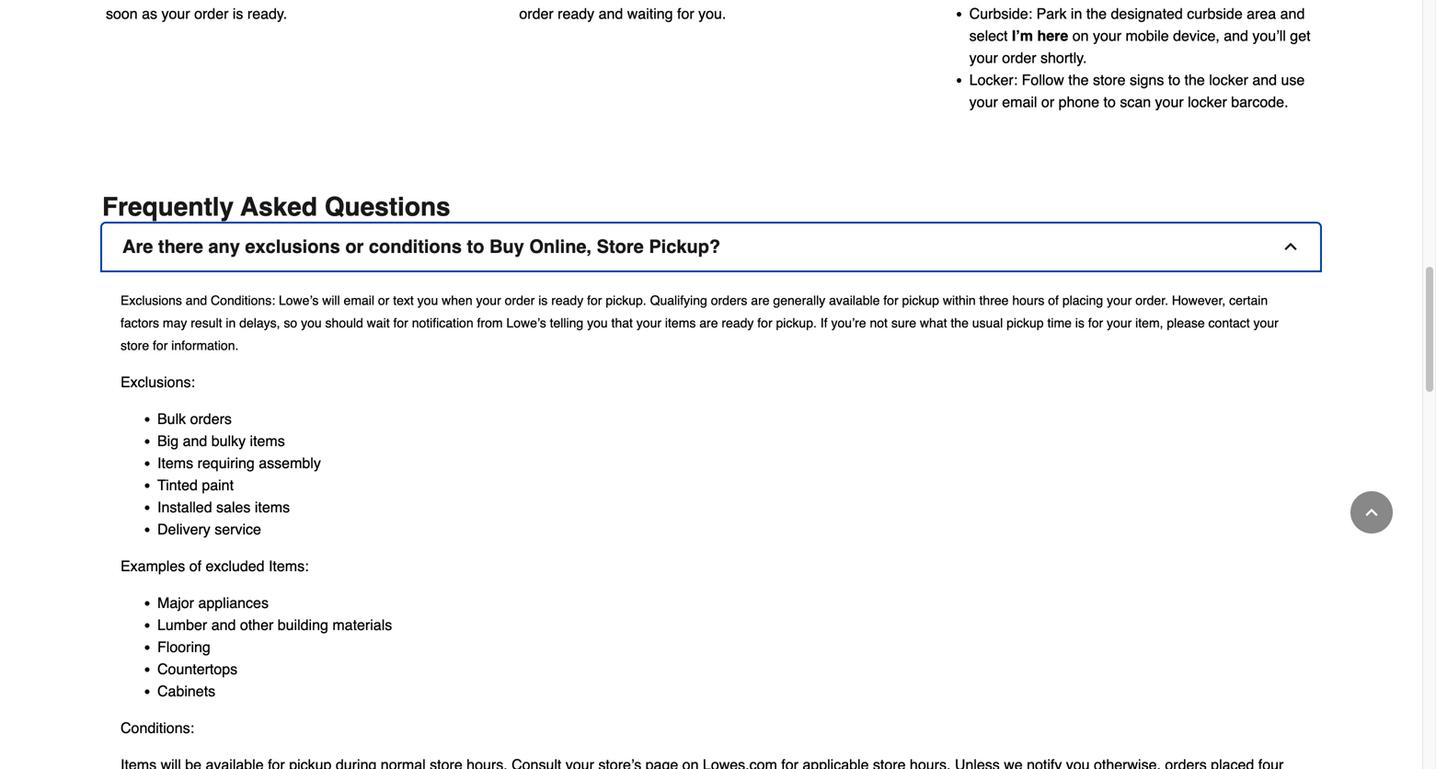 Task type: vqa. For each thing, say whether or not it's contained in the screenshot.
2nd e from the top
no



Task type: describe. For each thing, give the bounding box(es) containing it.
1 vertical spatial pickup
[[1007, 316, 1044, 330]]

curbside:
[[970, 5, 1033, 22]]

curbside
[[1187, 5, 1243, 22]]

follow
[[1022, 71, 1064, 88]]

so
[[284, 316, 297, 330]]

on
[[1073, 27, 1089, 44]]

order inside exclusions and conditions: lowe's will email or text you when your order is ready for pickup. qualifying orders are generally available for pickup within three hours of placing your order. however, certain factors may result in delays, so you should wait for notification from lowe's telling you that your items are ready for pickup. if you're not sure what the usual pickup time is for your item, please contact your store for information.
[[505, 293, 535, 308]]

major appliances lumber and other building materials flooring countertops cabinets
[[157, 594, 396, 700]]

result
[[191, 316, 222, 330]]

i'm
[[1012, 27, 1033, 44]]

2 vertical spatial ready
[[722, 316, 754, 330]]

or inside button
[[345, 236, 364, 257]]

requiring
[[197, 455, 255, 472]]

scan
[[1120, 93, 1151, 110]]

there
[[158, 236, 203, 257]]

will
[[322, 293, 340, 308]]

that
[[612, 316, 633, 330]]

within
[[943, 293, 976, 308]]

countertops
[[157, 661, 238, 678]]

and inside exclusions and conditions: lowe's will email or text you when your order is ready for pickup. qualifying orders are generally available for pickup within three hours of placing your order. however, certain factors may result in delays, so you should wait for notification from lowe's telling you that your items are ready for pickup. if you're not sure what the usual pickup time is for your item, please contact your store for information.
[[186, 293, 207, 308]]

email inside locker: follow the store signs to the locker and use your email or phone to scan your locker barcode.
[[1002, 93, 1037, 110]]

your left order.
[[1107, 293, 1132, 308]]

when
[[442, 293, 473, 308]]

0 vertical spatial to
[[1168, 71, 1181, 88]]

the inside exclusions and conditions: lowe's will email or text you when your order is ready for pickup. qualifying orders are generally available for pickup within three hours of placing your order. however, certain factors may result in delays, so you should wait for notification from lowe's telling you that your items are ready for pickup. if you're not sure what the usual pickup time is for your item, please contact your store for information.
[[951, 316, 969, 330]]

have
[[818, 0, 850, 0]]

major
[[157, 594, 194, 612]]

exclusions
[[121, 293, 182, 308]]

examples of excluded items:
[[121, 558, 313, 575]]

chevron up image inside are there any exclusions or conditions to buy online, store pickup? button
[[1282, 237, 1300, 256]]

locker: follow the store signs to the locker and use your email or phone to scan your locker barcode.
[[970, 71, 1305, 110]]

waiting
[[627, 5, 673, 22]]

signs
[[1130, 71, 1164, 88]]

chevron up image inside scroll to top element
[[1363, 503, 1381, 522]]

for inside the ". we'll have your order ready and waiting for you."
[[677, 5, 694, 22]]

. we'll have your order ready and waiting for you.
[[519, 0, 882, 22]]

assembly
[[259, 455, 321, 472]]

you'll
[[1253, 27, 1286, 44]]

store inside exclusions and conditions: lowe's will email or text you when your order is ready for pickup. qualifying orders are generally available for pickup within three hours of placing your order. however, certain factors may result in delays, so you should wait for notification from lowe's telling you that your items are ready for pickup. if you're not sure what the usual pickup time is for your item, please contact your store for information.
[[121, 338, 149, 353]]

curbside: park in the designated curbside area and select
[[970, 5, 1305, 44]]

frequently asked questions
[[102, 192, 451, 222]]

items
[[157, 455, 193, 472]]

for right "wait"
[[393, 316, 408, 330]]

your up from at the top left of the page
[[476, 293, 501, 308]]

store
[[597, 236, 644, 257]]

text
[[393, 293, 414, 308]]

and inside bulk orders big and bulky items items requiring assembly tinted paint installed sales items delivery service
[[183, 433, 207, 450]]

placing
[[1063, 293, 1103, 308]]

are
[[122, 236, 153, 257]]

qualifying
[[650, 293, 707, 308]]

1 horizontal spatial is
[[1076, 316, 1085, 330]]

not
[[870, 316, 888, 330]]

sales
[[216, 499, 251, 516]]

.
[[774, 0, 778, 0]]

factors
[[121, 316, 159, 330]]

or inside exclusions and conditions: lowe's will email or text you when your order is ready for pickup. qualifying orders are generally available for pickup within three hours of placing your order. however, certain factors may result in delays, so you should wait for notification from lowe's telling you that your items are ready for pickup. if you're not sure what the usual pickup time is for your item, please contact your store for information.
[[378, 293, 390, 308]]

or inside locker: follow the store signs to the locker and use your email or phone to scan your locker barcode.
[[1042, 93, 1055, 110]]

2 horizontal spatial you
[[587, 316, 608, 330]]

1 vertical spatial items
[[250, 433, 285, 450]]

1 horizontal spatial are
[[751, 293, 770, 308]]

exclusions and conditions: lowe's will email or text you when your order is ready for pickup. qualifying orders are generally available for pickup within three hours of placing your order. however, certain factors may result in delays, so you should wait for notification from lowe's telling you that your items are ready for pickup. if you're not sure what the usual pickup time is for your item, please contact your store for information.
[[121, 293, 1279, 353]]

three
[[980, 293, 1009, 308]]

area
[[1247, 5, 1276, 22]]

on your mobile device, and you'll get your order shortly.
[[970, 27, 1311, 66]]

select
[[970, 27, 1008, 44]]

phone
[[1059, 93, 1100, 110]]

items inside exclusions and conditions: lowe's will email or text you when your order is ready for pickup. qualifying orders are generally available for pickup within three hours of placing your order. however, certain factors may result in delays, so you should wait for notification from lowe's telling you that your items are ready for pickup. if you're not sure what the usual pickup time is for your item, please contact your store for information.
[[665, 316, 696, 330]]

examples
[[121, 558, 185, 575]]

flooring
[[157, 639, 211, 656]]

and inside locker: follow the store signs to the locker and use your email or phone to scan your locker barcode.
[[1253, 71, 1277, 88]]

order inside the ". we'll have your order ready and waiting for you."
[[519, 5, 554, 22]]

telling
[[550, 316, 584, 330]]

your inside the ". we'll have your order ready and waiting for you."
[[854, 0, 882, 0]]

get
[[1290, 27, 1311, 44]]

here
[[1037, 27, 1069, 44]]

store inside locker: follow the store signs to the locker and use your email or phone to scan your locker barcode.
[[1093, 71, 1126, 88]]

are there any exclusions or conditions to buy online, store pickup?
[[122, 236, 721, 257]]

0 horizontal spatial pickup.
[[606, 293, 647, 308]]

frequently
[[102, 192, 234, 222]]

of inside exclusions and conditions: lowe's will email or text you when your order is ready for pickup. qualifying orders are generally available for pickup within three hours of placing your order. however, certain factors may result in delays, so you should wait for notification from lowe's telling you that your items are ready for pickup. if you're not sure what the usual pickup time is for your item, please contact your store for information.
[[1048, 293, 1059, 308]]

0 horizontal spatial you
[[301, 316, 322, 330]]

bulk
[[157, 410, 186, 427]]

in inside exclusions and conditions: lowe's will email or text you when your order is ready for pickup. qualifying orders are generally available for pickup within three hours of placing your order. however, certain factors may result in delays, so you should wait for notification from lowe's telling you that your items are ready for pickup. if you're not sure what the usual pickup time is for your item, please contact your store for information.
[[226, 316, 236, 330]]

service
[[215, 521, 261, 538]]

time
[[1048, 316, 1072, 330]]

should
[[325, 316, 363, 330]]

1 vertical spatial locker
[[1188, 93, 1227, 110]]

use
[[1281, 71, 1305, 88]]

wait
[[367, 316, 390, 330]]

0 vertical spatial locker
[[1209, 71, 1249, 88]]

for down may
[[153, 338, 168, 353]]

other
[[240, 617, 274, 634]]

in inside the curbside: park in the designated curbside area and select
[[1071, 5, 1083, 22]]

contact
[[1209, 316, 1250, 330]]

big
[[157, 433, 179, 450]]

building
[[278, 617, 328, 634]]

however,
[[1172, 293, 1226, 308]]

order.
[[1136, 293, 1169, 308]]

device,
[[1173, 27, 1220, 44]]

hours
[[1013, 293, 1045, 308]]

and inside the curbside: park in the designated curbside area and select
[[1281, 5, 1305, 22]]

may
[[163, 316, 187, 330]]



Task type: locate. For each thing, give the bounding box(es) containing it.
0 horizontal spatial chevron up image
[[1282, 237, 1300, 256]]

and inside major appliances lumber and other building materials flooring countertops cabinets
[[211, 617, 236, 634]]

and up get
[[1281, 5, 1305, 22]]

your down certain
[[1254, 316, 1279, 330]]

0 vertical spatial email
[[1002, 93, 1037, 110]]

of up time
[[1048, 293, 1059, 308]]

email up should
[[344, 293, 375, 308]]

1 vertical spatial chevron up image
[[1363, 503, 1381, 522]]

1 horizontal spatial of
[[1048, 293, 1059, 308]]

2 vertical spatial order
[[505, 293, 535, 308]]

bulk orders big and bulky items items requiring assembly tinted paint installed sales items delivery service
[[157, 410, 325, 538]]

information.
[[171, 338, 239, 353]]

of down delivery
[[189, 558, 202, 575]]

pickup. down generally
[[776, 316, 817, 330]]

tinted
[[157, 477, 198, 494]]

any
[[208, 236, 240, 257]]

0 vertical spatial items
[[665, 316, 696, 330]]

for down the 'store'
[[587, 293, 602, 308]]

scroll to top element
[[1351, 491, 1393, 534]]

item,
[[1136, 316, 1164, 330]]

items right sales
[[255, 499, 290, 516]]

ready up telling
[[551, 293, 584, 308]]

for up not
[[884, 293, 899, 308]]

0 horizontal spatial store
[[121, 338, 149, 353]]

ready inside the ". we'll have your order ready and waiting for you."
[[558, 5, 595, 22]]

notification
[[412, 316, 474, 330]]

your down locker:
[[970, 93, 998, 110]]

1 vertical spatial or
[[345, 236, 364, 257]]

please
[[1167, 316, 1205, 330]]

0 vertical spatial conditions:
[[211, 293, 275, 308]]

pickup.
[[606, 293, 647, 308], [776, 316, 817, 330]]

for left "if"
[[758, 316, 773, 330]]

conditions
[[369, 236, 462, 257]]

questions
[[325, 192, 451, 222]]

store
[[1093, 71, 1126, 88], [121, 338, 149, 353]]

delays,
[[239, 316, 280, 330]]

your right on
[[1093, 27, 1122, 44]]

0 vertical spatial lowe's
[[279, 293, 319, 308]]

0 horizontal spatial pickup
[[902, 293, 939, 308]]

online,
[[529, 236, 592, 257]]

lowe's right from at the top left of the page
[[506, 316, 546, 330]]

1 horizontal spatial conditions:
[[211, 293, 275, 308]]

0 horizontal spatial to
[[467, 236, 484, 257]]

your right that on the top of the page
[[637, 316, 662, 330]]

store down factors at the left top of the page
[[121, 338, 149, 353]]

you right text
[[417, 293, 438, 308]]

is right time
[[1076, 316, 1085, 330]]

1 vertical spatial email
[[344, 293, 375, 308]]

for
[[677, 5, 694, 22], [587, 293, 602, 308], [884, 293, 899, 308], [393, 316, 408, 330], [758, 316, 773, 330], [1088, 316, 1103, 330], [153, 338, 168, 353]]

your
[[854, 0, 882, 0], [1093, 27, 1122, 44], [970, 49, 998, 66], [970, 93, 998, 110], [1155, 93, 1184, 110], [476, 293, 501, 308], [1107, 293, 1132, 308], [637, 316, 662, 330], [1107, 316, 1132, 330], [1254, 316, 1279, 330]]

1 vertical spatial orders
[[190, 410, 232, 427]]

are left generally
[[751, 293, 770, 308]]

2 horizontal spatial or
[[1042, 93, 1055, 110]]

email
[[1002, 93, 1037, 110], [344, 293, 375, 308]]

chevron up image
[[1282, 237, 1300, 256], [1363, 503, 1381, 522]]

sure
[[891, 316, 917, 330]]

1 horizontal spatial to
[[1104, 93, 1116, 110]]

2 vertical spatial to
[[467, 236, 484, 257]]

1 vertical spatial is
[[1076, 316, 1085, 330]]

1 vertical spatial of
[[189, 558, 202, 575]]

0 horizontal spatial or
[[345, 236, 364, 257]]

is
[[538, 293, 548, 308], [1076, 316, 1085, 330]]

the up phone
[[1069, 71, 1089, 88]]

orders up bulky
[[190, 410, 232, 427]]

0 horizontal spatial orders
[[190, 410, 232, 427]]

0 vertical spatial is
[[538, 293, 548, 308]]

exclusions
[[245, 236, 340, 257]]

your down select
[[970, 49, 998, 66]]

ready down are there any exclusions or conditions to buy online, store pickup? button
[[722, 316, 754, 330]]

orders inside exclusions and conditions: lowe's will email or text you when your order is ready for pickup. qualifying orders are generally available for pickup within three hours of placing your order. however, certain factors may result in delays, so you should wait for notification from lowe's telling you that your items are ready for pickup. if you're not sure what the usual pickup time is for your item, please contact your store for information.
[[711, 293, 748, 308]]

generally
[[773, 293, 826, 308]]

0 vertical spatial order
[[519, 5, 554, 22]]

your right have
[[854, 0, 882, 0]]

1 vertical spatial store
[[121, 338, 149, 353]]

0 vertical spatial are
[[751, 293, 770, 308]]

0 vertical spatial pickup
[[902, 293, 939, 308]]

materials
[[333, 617, 392, 634]]

1 vertical spatial to
[[1104, 93, 1116, 110]]

available
[[829, 293, 880, 308]]

mobile
[[1126, 27, 1169, 44]]

0 vertical spatial chevron up image
[[1282, 237, 1300, 256]]

exclusions:
[[121, 374, 199, 391]]

bulky
[[211, 433, 246, 450]]

1 vertical spatial pickup.
[[776, 316, 817, 330]]

for left you.
[[677, 5, 694, 22]]

order inside the on your mobile device, and you'll get your order shortly.
[[1002, 49, 1037, 66]]

the down device,
[[1185, 71, 1205, 88]]

are there any exclusions or conditions to buy online, store pickup? button
[[102, 224, 1320, 271]]

ready
[[558, 5, 595, 22], [551, 293, 584, 308], [722, 316, 754, 330]]

email down 'follow'
[[1002, 93, 1037, 110]]

1 horizontal spatial or
[[378, 293, 390, 308]]

conditions: up delays,
[[211, 293, 275, 308]]

appliances
[[198, 594, 269, 612]]

pickup?
[[649, 236, 721, 257]]

1 horizontal spatial orders
[[711, 293, 748, 308]]

delivery
[[157, 521, 211, 538]]

are
[[751, 293, 770, 308], [700, 316, 718, 330]]

in up on
[[1071, 5, 1083, 22]]

1 horizontal spatial in
[[1071, 5, 1083, 22]]

in right result
[[226, 316, 236, 330]]

2 horizontal spatial to
[[1168, 71, 1181, 88]]

usual
[[972, 316, 1003, 330]]

excluded
[[206, 558, 265, 575]]

the down within
[[951, 316, 969, 330]]

to right signs
[[1168, 71, 1181, 88]]

0 horizontal spatial in
[[226, 316, 236, 330]]

and up the barcode.
[[1253, 71, 1277, 88]]

0 horizontal spatial is
[[538, 293, 548, 308]]

items up 'assembly'
[[250, 433, 285, 450]]

1 horizontal spatial you
[[417, 293, 438, 308]]

installed
[[157, 499, 212, 516]]

pickup
[[902, 293, 939, 308], [1007, 316, 1044, 330]]

conditions: down cabinets
[[121, 720, 198, 737]]

paint
[[202, 477, 234, 494]]

orders inside bulk orders big and bulky items items requiring assembly tinted paint installed sales items delivery service
[[190, 410, 232, 427]]

conditions:
[[211, 293, 275, 308], [121, 720, 198, 737]]

0 vertical spatial pickup.
[[606, 293, 647, 308]]

pickup up what
[[902, 293, 939, 308]]

1 horizontal spatial lowe's
[[506, 316, 546, 330]]

pickup. up that on the top of the page
[[606, 293, 647, 308]]

or down questions at the top left
[[345, 236, 364, 257]]

designated
[[1111, 5, 1183, 22]]

conditions: inside exclusions and conditions: lowe's will email or text you when your order is ready for pickup. qualifying orders are generally available for pickup within three hours of placing your order. however, certain factors may result in delays, so you should wait for notification from lowe's telling you that your items are ready for pickup. if you're not sure what the usual pickup time is for your item, please contact your store for information.
[[211, 293, 275, 308]]

barcode.
[[1231, 93, 1289, 110]]

or down 'follow'
[[1042, 93, 1055, 110]]

2 vertical spatial or
[[378, 293, 390, 308]]

you
[[417, 293, 438, 308], [301, 316, 322, 330], [587, 316, 608, 330]]

0 horizontal spatial of
[[189, 558, 202, 575]]

0 horizontal spatial conditions:
[[121, 720, 198, 737]]

order
[[519, 5, 554, 22], [1002, 49, 1037, 66], [505, 293, 535, 308]]

orders right qualifying
[[711, 293, 748, 308]]

cabinets
[[157, 683, 215, 700]]

email inside exclusions and conditions: lowe's will email or text you when your order is ready for pickup. qualifying orders are generally available for pickup within three hours of placing your order. however, certain factors may result in delays, so you should wait for notification from lowe's telling you that your items are ready for pickup. if you're not sure what the usual pickup time is for your item, please contact your store for information.
[[344, 293, 375, 308]]

your down signs
[[1155, 93, 1184, 110]]

1 vertical spatial conditions:
[[121, 720, 198, 737]]

0 vertical spatial of
[[1048, 293, 1059, 308]]

1 vertical spatial in
[[226, 316, 236, 330]]

and inside the on your mobile device, and you'll get your order shortly.
[[1224, 27, 1249, 44]]

locker left the barcode.
[[1188, 93, 1227, 110]]

and inside the ". we'll have your order ready and waiting for you."
[[599, 5, 623, 22]]

from
[[477, 316, 503, 330]]

locker:
[[970, 71, 1018, 88]]

1 vertical spatial order
[[1002, 49, 1037, 66]]

shortly.
[[1041, 49, 1087, 66]]

0 vertical spatial store
[[1093, 71, 1126, 88]]

to inside button
[[467, 236, 484, 257]]

1 vertical spatial are
[[700, 316, 718, 330]]

locker up the barcode.
[[1209, 71, 1249, 88]]

if
[[821, 316, 828, 330]]

orders
[[711, 293, 748, 308], [190, 410, 232, 427]]

store up scan
[[1093, 71, 1126, 88]]

the up on
[[1087, 5, 1107, 22]]

you're
[[831, 316, 866, 330]]

0 vertical spatial orders
[[711, 293, 748, 308]]

lumber
[[157, 617, 207, 634]]

ready left the waiting
[[558, 5, 595, 22]]

are down qualifying
[[700, 316, 718, 330]]

you left that on the top of the page
[[587, 316, 608, 330]]

1 horizontal spatial pickup
[[1007, 316, 1044, 330]]

to left buy
[[467, 236, 484, 257]]

1 vertical spatial lowe's
[[506, 316, 546, 330]]

items down qualifying
[[665, 316, 696, 330]]

items:
[[269, 558, 309, 575]]

1 vertical spatial ready
[[551, 293, 584, 308]]

and left the waiting
[[599, 5, 623, 22]]

your left 'item,'
[[1107, 316, 1132, 330]]

1 horizontal spatial store
[[1093, 71, 1126, 88]]

for down 'placing'
[[1088, 316, 1103, 330]]

0 horizontal spatial email
[[344, 293, 375, 308]]

0 vertical spatial or
[[1042, 93, 1055, 110]]

is down online,
[[538, 293, 548, 308]]

park
[[1037, 5, 1067, 22]]

certain
[[1230, 293, 1268, 308]]

and down curbside
[[1224, 27, 1249, 44]]

we'll
[[782, 0, 814, 0]]

lowe's up "so"
[[279, 293, 319, 308]]

pickup down hours
[[1007, 316, 1044, 330]]

asked
[[241, 192, 317, 222]]

0 vertical spatial ready
[[558, 5, 595, 22]]

to left scan
[[1104, 93, 1116, 110]]

or left text
[[378, 293, 390, 308]]

1 horizontal spatial chevron up image
[[1363, 503, 1381, 522]]

and up result
[[186, 293, 207, 308]]

2 vertical spatial items
[[255, 499, 290, 516]]

buy
[[490, 236, 524, 257]]

you.
[[699, 5, 726, 22]]

1 horizontal spatial email
[[1002, 93, 1037, 110]]

i'm here
[[1012, 27, 1069, 44]]

and right big
[[183, 433, 207, 450]]

or
[[1042, 93, 1055, 110], [345, 236, 364, 257], [378, 293, 390, 308]]

you right "so"
[[301, 316, 322, 330]]

0 vertical spatial in
[[1071, 5, 1083, 22]]

0 horizontal spatial lowe's
[[279, 293, 319, 308]]

1 horizontal spatial pickup.
[[776, 316, 817, 330]]

the inside the curbside: park in the designated curbside area and select
[[1087, 5, 1107, 22]]

and down appliances at the left of the page
[[211, 617, 236, 634]]

0 horizontal spatial are
[[700, 316, 718, 330]]



